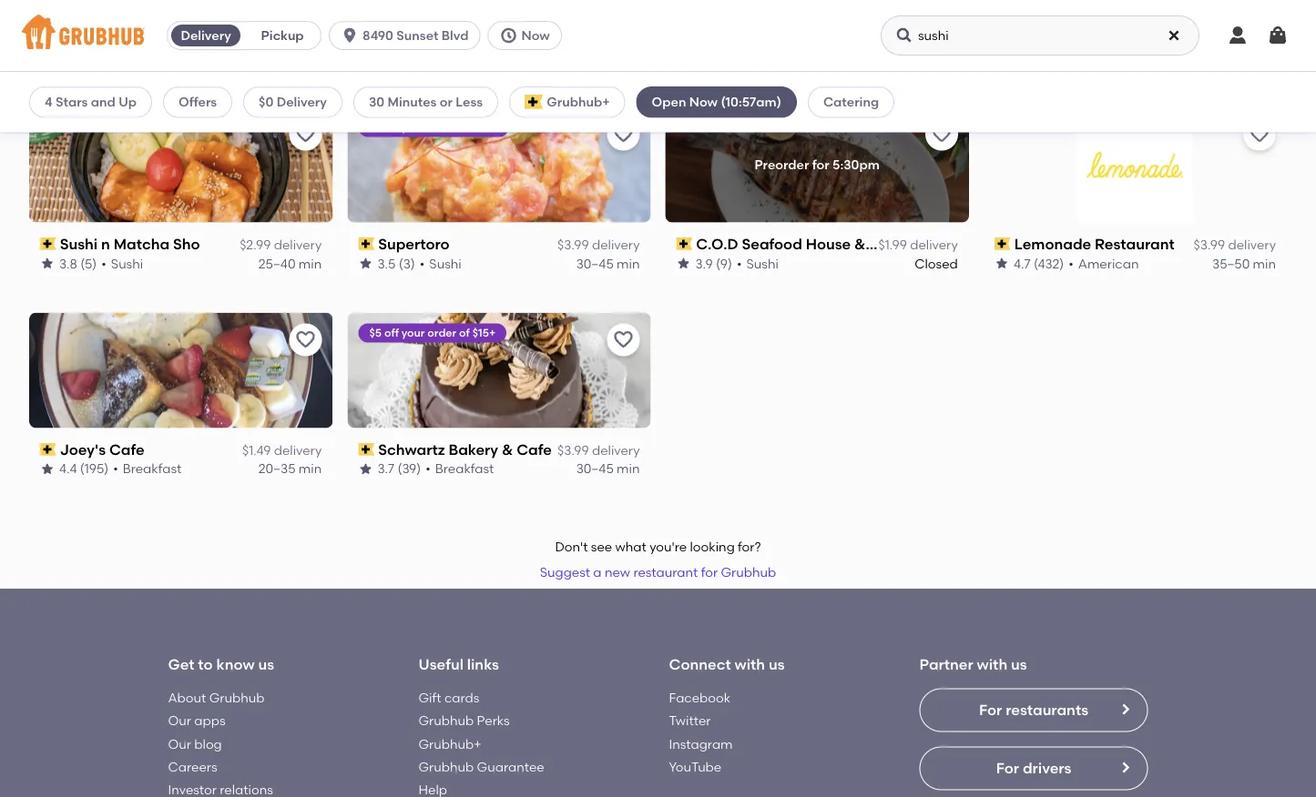 Task type: vqa. For each thing, say whether or not it's contained in the screenshot.
don't see what you're looking for? on the bottom of page
yes



Task type: locate. For each thing, give the bounding box(es) containing it.
for inside for drivers link
[[996, 760, 1019, 778]]

2 of from the top
[[459, 327, 470, 340]]

cafe right joey's
[[109, 441, 145, 459]]

1 horizontal spatial for
[[812, 157, 829, 173]]

subscription pass image left schwartz
[[358, 443, 374, 456]]

of left $15+
[[459, 327, 470, 340]]

breakfast down schwartz bakery & cafe
[[435, 461, 494, 477]]

$3.99 for schwartz bakery & cafe
[[558, 443, 589, 458]]

• sushi down seafood
[[737, 256, 779, 271]]

0 vertical spatial order
[[427, 121, 456, 134]]

1 vertical spatial 30–45 min
[[576, 256, 640, 271]]

star icon image left 4.4
[[40, 462, 55, 477]]

0 vertical spatial of
[[459, 121, 470, 134]]

• right (325)
[[116, 50, 121, 65]]

0 vertical spatial grubhub+
[[547, 94, 610, 110]]

min up what
[[617, 461, 640, 477]]

of for schwartz bakery & cafe
[[459, 327, 470, 340]]

1 breakfast from the left
[[123, 461, 181, 477]]

right image inside for restaurants link
[[1118, 703, 1133, 717]]

for inside for restaurants link
[[979, 702, 1002, 720]]

min for lemonade restaurant
[[1253, 256, 1276, 271]]

subscription pass image
[[40, 32, 56, 45], [358, 32, 374, 45], [358, 238, 374, 250], [676, 238, 692, 250], [994, 238, 1010, 250]]

1 vertical spatial now
[[689, 94, 718, 110]]

0 horizontal spatial save this restaurant image
[[294, 124, 316, 145]]

subscription pass image for supertoro
[[358, 238, 374, 250]]

cafe
[[109, 441, 145, 459], [516, 441, 552, 459]]

$5 down "3.5"
[[369, 327, 381, 340]]

• right (432)
[[1068, 256, 1073, 271]]

careers link
[[168, 760, 217, 775]]

min down $4.49 delivery at left top
[[299, 50, 322, 65]]

our apps link
[[168, 714, 226, 729]]

• right (9)
[[737, 256, 742, 271]]

min left the 3.9
[[617, 256, 640, 271]]

0 vertical spatial our
[[168, 714, 191, 729]]

1 horizontal spatial now
[[689, 94, 718, 110]]

0 vertical spatial 30–45
[[258, 50, 296, 65]]

save this restaurant button for lemonade restaurant
[[1243, 118, 1276, 151]]

1 horizontal spatial us
[[769, 656, 785, 674]]

30–45 for supertoro
[[576, 256, 614, 271]]

sho
[[173, 235, 200, 253]]

$1.49 delivery
[[242, 443, 322, 458]]

1 vertical spatial &
[[502, 441, 513, 459]]

grubhub down know
[[209, 691, 264, 706]]

gift
[[419, 691, 441, 706]]

see
[[591, 540, 612, 555]]

25–40 min
[[258, 256, 322, 271]]

2 horizontal spatial save this restaurant image
[[1249, 124, 1271, 145]]

2 $5 from the top
[[369, 327, 381, 340]]

3.7 (39)
[[377, 461, 421, 477]]

of left $20+
[[459, 121, 470, 134]]

35–50
[[1212, 256, 1250, 271]]

0 horizontal spatial for
[[701, 565, 718, 581]]

save this restaurant image
[[294, 124, 316, 145], [613, 124, 634, 145], [931, 124, 952, 145]]

4.4
[[59, 461, 77, 477]]

• breakfast down "joey's cafe"
[[113, 461, 181, 477]]

1 • breakfast from the left
[[113, 461, 181, 477]]

right image right restaurants
[[1118, 703, 1133, 717]]

for left 5:30pm
[[812, 157, 829, 173]]

0 horizontal spatial grubhub+
[[419, 737, 481, 752]]

sushi down supertoro
[[429, 256, 461, 271]]

delivery for sakura
[[592, 32, 640, 47]]

grubhub perks link
[[419, 714, 510, 729]]

2 right image from the top
[[1118, 761, 1133, 776]]

order for supertoro
[[427, 121, 456, 134]]

0 horizontal spatial now
[[521, 28, 550, 43]]

drivers
[[1023, 760, 1071, 778]]

• sushi down "sushi n matcha sho"
[[101, 256, 143, 271]]

sushi down seafood
[[746, 256, 779, 271]]

order left $15+
[[427, 327, 456, 340]]

for inside button
[[701, 565, 718, 581]]

now up grubhub plus flag logo
[[521, 28, 550, 43]]

less
[[456, 94, 483, 110]]

perks
[[477, 714, 510, 729]]

0 horizontal spatial us
[[258, 656, 274, 674]]

your for supertoro
[[401, 121, 425, 134]]

1 vertical spatial and
[[91, 94, 116, 110]]

grubhub inside about grubhub our apps our blog careers
[[209, 691, 264, 706]]

delivery left $4.49
[[181, 28, 231, 43]]

1 order from the top
[[427, 121, 456, 134]]

star icon image left 4.7
[[994, 256, 1009, 271]]

with right connect
[[735, 656, 765, 674]]

8490 sunset blvd
[[363, 28, 469, 43]]

svg image right $3.00
[[1227, 25, 1249, 46]]

0 vertical spatial delivery
[[181, 28, 231, 43]]

3.7
[[377, 461, 394, 477]]

breakfast
[[123, 461, 181, 477], [435, 461, 494, 477]]

min for schwartz bakery & cafe
[[617, 461, 640, 477]]

sushi down 'kiku sushi larchmont'
[[126, 50, 158, 65]]

30–45 min for supertoro
[[576, 256, 640, 271]]

2 save this restaurant image from the left
[[613, 124, 634, 145]]

1 $5 from the top
[[369, 121, 381, 134]]

svg image right $3.00
[[1267, 25, 1289, 46]]

min right 35–50
[[1253, 256, 1276, 271]]

grubhub down 'for?'
[[721, 565, 776, 581]]

0 horizontal spatial svg image
[[341, 26, 359, 45]]

• breakfast
[[113, 461, 181, 477], [425, 461, 494, 477]]

grubhub plus flag logo image
[[525, 95, 543, 109]]

about grubhub link
[[168, 691, 264, 706]]

$20.00
[[867, 32, 907, 47]]

subscription pass image left sakura
[[358, 32, 374, 45]]

• right the (5) at top left
[[101, 256, 106, 271]]

0 horizontal spatial and
[[91, 94, 116, 110]]

right image right 'drivers'
[[1118, 761, 1133, 776]]

svg image
[[1267, 25, 1289, 46], [500, 26, 518, 45], [895, 26, 914, 45], [1167, 28, 1181, 43]]

min for kiku sushi larchmont
[[299, 50, 322, 65]]

sushi up (325)
[[94, 29, 132, 47]]

1 horizontal spatial • breakfast
[[425, 461, 494, 477]]

sushi
[[94, 29, 132, 47], [432, 29, 470, 47], [731, 29, 769, 47], [126, 50, 158, 65], [429, 50, 461, 65], [1067, 50, 1099, 65], [60, 235, 98, 253], [111, 256, 143, 271], [429, 256, 461, 271], [746, 256, 779, 271]]

30–45 for schwartz bakery & cafe
[[576, 461, 614, 477]]

3.8
[[59, 256, 77, 271]]

3.8 (5)
[[59, 256, 97, 271]]

1 off from the top
[[384, 121, 399, 134]]

blog
[[194, 737, 222, 752]]

1 with from the left
[[735, 656, 765, 674]]

suggest a new restaurant for grubhub
[[540, 565, 776, 581]]

subscription pass image left the kiku
[[40, 32, 56, 45]]

0 vertical spatial for
[[979, 702, 1002, 720]]

1 your from the top
[[401, 121, 425, 134]]

$0
[[259, 94, 274, 110]]

now
[[521, 28, 550, 43], [689, 94, 718, 110]]

house
[[843, 29, 888, 47], [806, 235, 851, 253]]

grubhub+ down "grubhub perks" 'link' at the bottom of the page
[[419, 737, 481, 752]]

1 horizontal spatial cafe
[[516, 441, 552, 459]]

now right open
[[689, 94, 718, 110]]

right image for for restaurants
[[1118, 703, 1133, 717]]

joey's
[[60, 441, 106, 459]]

& left raw
[[854, 235, 866, 253]]

0 horizontal spatial cafe
[[109, 441, 145, 459]]

right image inside for drivers link
[[1118, 761, 1133, 776]]

3 save this restaurant image from the left
[[931, 124, 952, 145]]

3.9 (9)
[[695, 256, 732, 271]]

1 vertical spatial for
[[996, 760, 1019, 778]]

0 horizontal spatial delivery
[[181, 28, 231, 43]]

min right the 15–25
[[935, 50, 958, 65]]

sushi up 3.6 (6) • sushi
[[432, 29, 470, 47]]

2 off from the top
[[384, 327, 399, 340]]

0 vertical spatial off
[[384, 121, 399, 134]]

2 horizontal spatial us
[[1011, 656, 1027, 674]]

2 • breakfast from the left
[[425, 461, 494, 477]]

min
[[299, 50, 322, 65], [935, 50, 958, 65], [299, 256, 322, 271], [617, 256, 640, 271], [1253, 256, 1276, 271], [299, 461, 322, 477], [617, 461, 640, 477]]

apps
[[194, 714, 226, 729]]

delivery for schwartz
[[592, 443, 640, 458]]

min for supertoro
[[617, 256, 640, 271]]

us right know
[[258, 656, 274, 674]]

svg image
[[1227, 25, 1249, 46], [341, 26, 359, 45]]

connect with us
[[669, 656, 785, 674]]

breakfast for cafe
[[123, 461, 181, 477]]

8490
[[363, 28, 393, 43]]

subscription pass image
[[40, 238, 56, 250], [40, 443, 56, 456], [358, 443, 374, 456]]

35–50 min
[[1212, 256, 1276, 271]]

right image
[[1118, 703, 1133, 717], [1118, 761, 1133, 776]]

•
[[116, 50, 121, 65], [419, 50, 424, 65], [1057, 50, 1062, 65], [101, 256, 106, 271], [419, 256, 425, 271], [737, 256, 742, 271], [1068, 256, 1073, 271], [113, 461, 118, 477], [425, 461, 430, 477]]

star icon image left 5.0
[[40, 51, 55, 65]]

your down minutes
[[401, 121, 425, 134]]

5.0 (325)
[[59, 50, 112, 65]]

• sushi right (51)
[[1057, 50, 1099, 65]]

your down (3) at the left
[[401, 327, 425, 340]]

closed
[[915, 256, 958, 271]]

with right the partner in the bottom of the page
[[977, 656, 1008, 674]]

careers
[[168, 760, 217, 775]]

delivery for c.o.d
[[910, 237, 958, 253]]

house right poke
[[843, 29, 888, 47]]

and left poke
[[772, 29, 801, 47]]

about
[[168, 691, 206, 706]]

$3.00
[[1192, 32, 1225, 47]]

our down about
[[168, 714, 191, 729]]

$5 for supertoro
[[369, 121, 381, 134]]

0 vertical spatial your
[[401, 121, 425, 134]]

4.4 (195)
[[59, 461, 109, 477]]

2 order from the top
[[427, 327, 456, 340]]

1 vertical spatial 30–45
[[576, 256, 614, 271]]

us for connect with us
[[769, 656, 785, 674]]

2 breakfast from the left
[[435, 461, 494, 477]]

0 horizontal spatial • breakfast
[[113, 461, 181, 477]]

2 vertical spatial 30–45
[[576, 461, 614, 477]]

star icon image
[[40, 51, 55, 65], [994, 51, 1009, 65], [40, 256, 55, 271], [358, 256, 373, 271], [676, 256, 691, 271], [994, 256, 1009, 271], [40, 462, 55, 477], [358, 462, 373, 477]]

for restaurants link
[[919, 689, 1148, 733]]

svg image inside 8490 sunset blvd button
[[341, 26, 359, 45]]

svg image up the 15–25
[[895, 26, 914, 45]]

• sushi down 'kiku sushi larchmont'
[[116, 50, 158, 65]]

0 vertical spatial right image
[[1118, 703, 1133, 717]]

0 vertical spatial for
[[812, 157, 829, 173]]

• sushi down supertoro
[[419, 256, 461, 271]]

for
[[979, 702, 1002, 720], [996, 760, 1019, 778]]

order
[[427, 121, 456, 134], [427, 327, 456, 340]]

guarantee
[[477, 760, 544, 775]]

1 vertical spatial house
[[806, 235, 851, 253]]

subscription pass image left lemonade
[[994, 238, 1010, 250]]

house right seafood
[[806, 235, 851, 253]]

1 vertical spatial off
[[384, 327, 399, 340]]

& right bakery
[[502, 441, 513, 459]]

delivery for sushi
[[274, 237, 322, 253]]

1 horizontal spatial grubhub+
[[547, 94, 610, 110]]

$3.99 for supertoro
[[558, 237, 589, 253]]

delivery for kiku
[[274, 32, 322, 47]]

$3.99 delivery for lemonade restaurant
[[1194, 237, 1276, 253]]

• right (51)
[[1057, 50, 1062, 65]]

you're
[[650, 540, 687, 555]]

star icon image left the 3.9
[[676, 256, 691, 271]]

1 vertical spatial order
[[427, 327, 456, 340]]

sushi right toro at the top right of page
[[731, 29, 769, 47]]

0 vertical spatial now
[[521, 28, 550, 43]]

$5 off your order of $20+
[[369, 121, 498, 134]]

subscription pass image left supertoro
[[358, 238, 374, 250]]

(195)
[[80, 461, 109, 477]]

order down or
[[427, 121, 456, 134]]

1 horizontal spatial save this restaurant image
[[613, 124, 634, 145]]

1 vertical spatial delivery
[[277, 94, 327, 110]]

2 your from the top
[[401, 327, 425, 340]]

1 horizontal spatial and
[[772, 29, 801, 47]]

(9)
[[716, 256, 732, 271]]

lemonade restaurant logo image
[[1077, 107, 1193, 223]]

$5 down 30
[[369, 121, 381, 134]]

don't
[[555, 540, 588, 555]]

1 of from the top
[[459, 121, 470, 134]]

1 right image from the top
[[1118, 703, 1133, 717]]

30–45 min for kiku sushi larchmont
[[258, 50, 322, 65]]

delivery for joey's
[[274, 443, 322, 458]]

us up for restaurants
[[1011, 656, 1027, 674]]

1 vertical spatial right image
[[1118, 761, 1133, 776]]

20–35 min
[[258, 461, 322, 477]]

save this restaurant button for sushi n matcha sho
[[289, 118, 322, 151]]

star icon image left 3.7
[[358, 462, 373, 477]]

30–45 for kiku sushi larchmont
[[258, 50, 296, 65]]

restaurant
[[1095, 235, 1174, 253]]

svg image right blvd
[[500, 26, 518, 45]]

subscription pass image for lemonade restaurant
[[994, 238, 1010, 250]]

grubhub
[[721, 565, 776, 581], [209, 691, 264, 706], [419, 714, 474, 729], [419, 760, 474, 775]]

• right (195)
[[113, 461, 118, 477]]

0 horizontal spatial save this restaurant image
[[294, 329, 316, 351]]

2 vertical spatial 30–45 min
[[576, 461, 640, 477]]

2 with from the left
[[977, 656, 1008, 674]]

0 vertical spatial &
[[854, 235, 866, 253]]

and left up
[[91, 94, 116, 110]]

cafe right bakery
[[516, 441, 552, 459]]

facebook twitter instagram youtube
[[669, 691, 733, 775]]

and for stars
[[91, 94, 116, 110]]

star icon image left 3.8
[[40, 256, 55, 271]]

american
[[1078, 256, 1139, 271]]

breakfast down "joey's cafe"
[[123, 461, 181, 477]]

order for schwartz bakery & cafe
[[427, 327, 456, 340]]

delivery right "$0"
[[277, 94, 327, 110]]

our
[[168, 714, 191, 729], [168, 737, 191, 752]]

sushi up 3.8 (5)
[[60, 235, 98, 253]]

lemonade
[[1014, 235, 1091, 253]]

1 horizontal spatial with
[[977, 656, 1008, 674]]

don't see what you're looking for?
[[555, 540, 761, 555]]

2 cafe from the left
[[516, 441, 552, 459]]

grubhub+ inside gift cards grubhub perks grubhub+ grubhub guarantee
[[419, 737, 481, 752]]

save this restaurant button for joey's cafe
[[289, 324, 322, 357]]

30–45
[[258, 50, 296, 65], [576, 256, 614, 271], [576, 461, 614, 477]]

delivery inside button
[[181, 28, 231, 43]]

blvd
[[442, 28, 469, 43]]

1 vertical spatial for
[[701, 565, 718, 581]]

1 vertical spatial of
[[459, 327, 470, 340]]

0 horizontal spatial breakfast
[[123, 461, 181, 477]]

youtube link
[[669, 760, 722, 775]]

min for sushi n matcha sho
[[299, 256, 322, 271]]

breakfast for bakery
[[435, 461, 494, 477]]

now inside button
[[521, 28, 550, 43]]

off for supertoro
[[384, 121, 399, 134]]

0 vertical spatial and
[[772, 29, 801, 47]]

our up careers link
[[168, 737, 191, 752]]

for down partner with us
[[979, 702, 1002, 720]]

• for sushi
[[101, 256, 106, 271]]

schwartz bakery & cafe logo image
[[347, 313, 651, 429]]

1 vertical spatial $5
[[369, 327, 381, 340]]

4
[[45, 94, 53, 110]]

2 us from the left
[[769, 656, 785, 674]]

schwartz bakery & cafe
[[378, 441, 552, 459]]

save this restaurant image
[[1249, 124, 1271, 145], [294, 329, 316, 351], [613, 329, 634, 351]]

c.o.d
[[696, 235, 738, 253]]

grubhub inside button
[[721, 565, 776, 581]]

about grubhub our apps our blog careers
[[168, 691, 264, 775]]

4.7 (432)
[[1014, 256, 1064, 271]]

$4.49
[[240, 32, 271, 47]]

0 horizontal spatial &
[[502, 441, 513, 459]]

off down 3.5 (3)
[[384, 327, 399, 340]]

1 vertical spatial grubhub+
[[419, 737, 481, 752]]

svg image left 8490
[[341, 26, 359, 45]]

• breakfast down schwartz bakery & cafe
[[425, 461, 494, 477]]

save this restaurant image for c.o.d seafood house & raw bar
[[931, 124, 952, 145]]

us right connect
[[769, 656, 785, 674]]

subscription pass image left the c.o.d
[[676, 238, 692, 250]]

1 horizontal spatial breakfast
[[435, 461, 494, 477]]

with for partner
[[977, 656, 1008, 674]]

0 horizontal spatial with
[[735, 656, 765, 674]]

open now (10:57am)
[[652, 94, 781, 110]]

grubhub+ right grubhub plus flag logo
[[547, 94, 610, 110]]

0 vertical spatial 30–45 min
[[258, 50, 322, 65]]

min right the 20–35
[[299, 461, 322, 477]]

2 horizontal spatial save this restaurant image
[[931, 124, 952, 145]]

gift cards grubhub perks grubhub+ grubhub guarantee
[[419, 691, 544, 775]]

connect
[[669, 656, 731, 674]]

for left 'drivers'
[[996, 760, 1019, 778]]

off down 30
[[384, 121, 399, 134]]

off
[[384, 121, 399, 134], [384, 327, 399, 340]]

svg image inside now button
[[500, 26, 518, 45]]

1 vertical spatial your
[[401, 327, 425, 340]]

3 us from the left
[[1011, 656, 1027, 674]]

star icon image left "3.5"
[[358, 256, 373, 271]]

min right 25–40
[[299, 256, 322, 271]]

0 vertical spatial $5
[[369, 121, 381, 134]]

for down looking
[[701, 565, 718, 581]]

save this restaurant button for c.o.d seafood house & raw bar
[[925, 118, 958, 151]]

(3)
[[399, 256, 415, 271]]

subscription pass image left n at top left
[[40, 238, 56, 250]]

cards
[[444, 691, 479, 706]]

looking
[[690, 540, 735, 555]]

partner
[[919, 656, 973, 674]]

1 save this restaurant image from the left
[[294, 124, 316, 145]]

1 horizontal spatial &
[[854, 235, 866, 253]]

1 vertical spatial our
[[168, 737, 191, 752]]

with for connect
[[735, 656, 765, 674]]

to
[[198, 656, 213, 674]]

supertoro logo image
[[347, 107, 651, 223]]

sunset
[[396, 28, 438, 43]]

subscription pass image left joey's
[[40, 443, 56, 456]]

• right the (39)
[[425, 461, 430, 477]]



Task type: describe. For each thing, give the bounding box(es) containing it.
youtube
[[669, 760, 722, 775]]

new
[[605, 565, 630, 581]]

of for supertoro
[[459, 121, 470, 134]]

1 us from the left
[[258, 656, 274, 674]]

for drivers
[[996, 760, 1071, 778]]

lemonade restaurant
[[1014, 235, 1174, 253]]

for?
[[738, 540, 761, 555]]

min for joey's cafe
[[299, 461, 322, 477]]

poke
[[804, 29, 839, 47]]

(5)
[[80, 256, 97, 271]]

Search for food, convenience, alcohol... search field
[[881, 15, 1200, 56]]

4.1 (51)
[[1014, 50, 1052, 65]]

• breakfast for cafe
[[113, 461, 181, 477]]

stars
[[56, 94, 88, 110]]

preorder for 5:30pm
[[755, 157, 880, 173]]

delivery for lemonade
[[1228, 237, 1276, 253]]

• right (6) at the left top
[[419, 50, 424, 65]]

1 cafe from the left
[[109, 441, 145, 459]]

know
[[216, 656, 255, 674]]

useful
[[419, 656, 464, 674]]

$3.99 for lemonade restaurant
[[1194, 237, 1225, 253]]

(432)
[[1033, 256, 1064, 271]]

pickup
[[261, 28, 304, 43]]

open
[[652, 94, 686, 110]]

$20+
[[472, 121, 498, 134]]

suggest a new restaurant for grubhub button
[[532, 557, 784, 589]]

• sushi for kiku sushi larchmont
[[116, 50, 158, 65]]

n
[[101, 235, 110, 253]]

for for for drivers
[[996, 760, 1019, 778]]

2 our from the top
[[168, 737, 191, 752]]

$3.00 delivery
[[1192, 32, 1276, 47]]

$3.99 delivery for sakura sushi
[[558, 32, 640, 47]]

get to know us
[[168, 656, 274, 674]]

seafood
[[742, 235, 802, 253]]

subscription pass image for sakura sushi
[[358, 32, 374, 45]]

sushi down blvd
[[429, 50, 461, 65]]

subscription pass image for c.o.d seafood house & raw bar
[[676, 238, 692, 250]]

20–35
[[258, 461, 296, 477]]

sushi right (51)
[[1067, 50, 1099, 65]]

30 minutes or less
[[369, 94, 483, 110]]

• for joey's
[[113, 461, 118, 477]]

• for c.o.d
[[737, 256, 742, 271]]

1 horizontal spatial svg image
[[1227, 25, 1249, 46]]

3.5 (3)
[[377, 256, 415, 271]]

star icon image for kiku sushi larchmont
[[40, 51, 55, 65]]

pickup button
[[244, 21, 321, 50]]

• right (3) at the left
[[419, 256, 425, 271]]

30–45 min for schwartz bakery & cafe
[[576, 461, 640, 477]]

star icon image left 4.1
[[994, 51, 1009, 65]]

subscription pass image for schwartz bakery & cafe
[[358, 443, 374, 456]]

3.6
[[377, 50, 395, 65]]

main navigation navigation
[[0, 0, 1316, 72]]

3.5
[[377, 256, 395, 271]]

a
[[593, 565, 602, 581]]

matcha
[[114, 235, 170, 253]]

• sushi for supertoro
[[419, 256, 461, 271]]

instagram link
[[669, 737, 733, 752]]

0 vertical spatial house
[[843, 29, 888, 47]]

joey's cafe
[[60, 441, 145, 459]]

5:30pm
[[833, 157, 880, 173]]

star icon image for schwartz bakery & cafe
[[358, 462, 373, 477]]

$20.00 delivery
[[867, 32, 958, 47]]

• breakfast for bakery
[[425, 461, 494, 477]]

grubhub guarantee link
[[419, 760, 544, 775]]

subscription pass image for sushi n matcha sho
[[40, 238, 56, 250]]

30
[[369, 94, 385, 110]]

(6)
[[398, 50, 415, 65]]

star icon image for lemonade restaurant
[[994, 256, 1009, 271]]

preorder
[[755, 157, 809, 173]]

delivery button
[[168, 21, 244, 50]]

for for for restaurants
[[979, 702, 1002, 720]]

3.6 (6) • sushi
[[377, 50, 461, 65]]

gift cards link
[[419, 691, 479, 706]]

sushi n matcha sho
[[60, 235, 200, 253]]

$3.99 for sakura sushi
[[558, 32, 589, 47]]

sakura sushi
[[378, 29, 470, 47]]

save this restaurant image for joey's cafe
[[294, 329, 316, 351]]

sushi n matcha sho logo image
[[29, 107, 333, 223]]

1 horizontal spatial save this restaurant image
[[613, 329, 634, 351]]

us for partner with us
[[1011, 656, 1027, 674]]

schwartz
[[378, 441, 445, 459]]

• sushi for c.o.d seafood house & raw bar
[[737, 256, 779, 271]]

$1.49
[[242, 443, 271, 458]]

4.7
[[1014, 256, 1030, 271]]

star icon image for supertoro
[[358, 256, 373, 271]]

grubhub down grubhub+ link
[[419, 760, 474, 775]]

$3.00 delivery link
[[994, 28, 1276, 49]]

joey's cafe logo image
[[29, 313, 333, 429]]

our blog link
[[168, 737, 222, 752]]

now button
[[488, 21, 569, 50]]

star icon image for c.o.d seafood house & raw bar
[[676, 256, 691, 271]]

sakura
[[378, 29, 429, 47]]

15–25
[[898, 50, 932, 65]]

right image for for drivers
[[1118, 761, 1133, 776]]

star icon image for joey's cafe
[[40, 462, 55, 477]]

$4.49 delivery
[[240, 32, 322, 47]]

1 our from the top
[[168, 714, 191, 729]]

$3.99 delivery for schwartz bakery & cafe
[[558, 443, 640, 458]]

• for kiku
[[116, 50, 121, 65]]

bar
[[904, 235, 929, 253]]

$2.99
[[240, 237, 271, 253]]

your for schwartz bakery & cafe
[[401, 327, 425, 340]]

kiku
[[60, 29, 91, 47]]

4.1
[[1014, 50, 1028, 65]]

or
[[440, 94, 453, 110]]

and for sushi
[[772, 29, 801, 47]]

(51)
[[1031, 50, 1052, 65]]

sushi down "sushi n matcha sho"
[[111, 256, 143, 271]]

what
[[615, 540, 647, 555]]

• sushi for sushi n matcha sho
[[101, 256, 143, 271]]

(39)
[[397, 461, 421, 477]]

• for schwartz
[[425, 461, 430, 477]]

bakery
[[448, 441, 498, 459]]

$0 delivery
[[259, 94, 327, 110]]

4 stars and up
[[45, 94, 137, 110]]

$5 for schwartz bakery & cafe
[[369, 327, 381, 340]]

• for lemonade
[[1068, 256, 1073, 271]]

subscription pass image for joey's cafe
[[40, 443, 56, 456]]

subscription pass image for kiku sushi larchmont
[[40, 32, 56, 45]]

c.o.d seafood house & raw bar
[[696, 235, 929, 253]]

instagram
[[669, 737, 733, 752]]

toro sushi and poke house
[[696, 29, 888, 47]]

svg image left $3.00
[[1167, 28, 1181, 43]]

save this restaurant image for sushi n matcha sho
[[294, 124, 316, 145]]

off for schwartz bakery & cafe
[[384, 327, 399, 340]]

get
[[168, 656, 194, 674]]

3.9
[[695, 256, 713, 271]]

$3.99 delivery for supertoro
[[558, 237, 640, 253]]

1 horizontal spatial delivery
[[277, 94, 327, 110]]

star icon image for sushi n matcha sho
[[40, 256, 55, 271]]

$15+
[[472, 327, 495, 340]]

$2.99 delivery
[[240, 237, 322, 253]]

grubhub down gift cards link
[[419, 714, 474, 729]]

save this restaurant image for lemonade restaurant
[[1249, 124, 1271, 145]]



